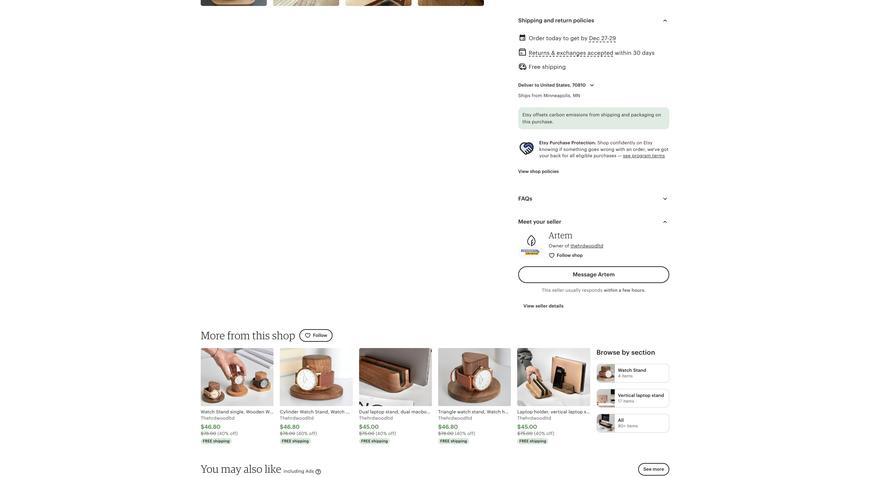 Task type: locate. For each thing, give the bounding box(es) containing it.
within left a
[[604, 288, 618, 293]]

1 vertical spatial follow
[[313, 333, 327, 338]]

and
[[544, 17, 554, 24], [622, 112, 630, 118]]

owner
[[549, 244, 564, 249]]

artem up owner
[[549, 230, 573, 241]]

back
[[551, 153, 561, 158]]

1 75.00 from the left
[[362, 431, 375, 437]]

0 horizontal spatial to
[[535, 83, 540, 88]]

0 vertical spatial follow
[[557, 253, 571, 258]]

1 vertical spatial and
[[622, 112, 630, 118]]

4 free from the left
[[441, 440, 450, 444]]

etsy offsets carbon emissions from shipping and packaging on this purchase.
[[523, 112, 662, 124]]

off) for triangle watch stand, watch holder, mens watch organizer, watch display stand, wrist watch display stand, gift for him, watch organizer "image"
[[468, 431, 475, 437]]

faqs button
[[512, 191, 676, 208]]

something
[[564, 147, 587, 152]]

off) inside the thehrdwoodltd $ 45.00 $ 75.00 (40% off) free shipping
[[547, 431, 555, 437]]

to left the "united"
[[535, 83, 540, 88]]

triangle watch stand, watch holder, mens watch organizer, watch display stand, wrist watch display stand, gift for him, watch organizer image
[[438, 349, 511, 407]]

on inside etsy offsets carbon emissions from shipping and packaging on this purchase.
[[656, 112, 662, 118]]

1 vertical spatial shop
[[572, 253, 583, 258]]

this
[[523, 119, 531, 124], [252, 329, 270, 342]]

within
[[615, 50, 632, 56], [604, 288, 618, 293]]

and left return
[[544, 17, 554, 24]]

(40%
[[218, 431, 229, 437], [297, 431, 308, 437], [376, 431, 387, 437], [455, 431, 466, 437], [534, 431, 546, 437]]

1 vertical spatial by
[[622, 349, 630, 357]]

ships from minneapolis, mn
[[519, 93, 581, 98]]

0 vertical spatial your
[[540, 153, 549, 158]]

watch stand single, wooden watch stand,  groomsman gift, watch stand for men, mens watch stand, gift for him, boyfriend gift, watch display image
[[201, 349, 274, 407]]

details
[[549, 304, 564, 309]]

1 horizontal spatial from
[[532, 93, 543, 98]]

0 horizontal spatial 75.00
[[362, 431, 375, 437]]

2 75.00 from the left
[[520, 431, 533, 437]]

1 vertical spatial from
[[590, 112, 600, 118]]

0 vertical spatial to
[[564, 35, 569, 42]]

1 horizontal spatial follow
[[557, 253, 571, 258]]

0 vertical spatial from
[[532, 93, 543, 98]]

1 vertical spatial to
[[535, 83, 540, 88]]

vertical laptop stand 17 items
[[618, 393, 664, 404]]

cylinder watch stand, watch holder, watch organizer, watch display, watch dock, wooden watch stand, watch accessories, watch stand for men image
[[280, 349, 353, 407]]

view shop policies
[[519, 169, 559, 174]]

46.80 for watch stand single, wooden watch stand,  groomsman gift, watch stand for men, mens watch stand, gift for him, boyfriend gift, watch display image
[[204, 424, 221, 431]]

seller inside the meet your seller dropdown button
[[547, 219, 562, 225]]

3 (40% from the left
[[376, 431, 387, 437]]

29
[[610, 35, 616, 42]]

78.00 for cylinder watch stand, watch holder, watch organizer, watch display, watch dock, wooden watch stand, watch accessories, watch stand for men image
[[283, 431, 296, 437]]

policies down back
[[542, 169, 559, 174]]

0 horizontal spatial 78.00
[[204, 431, 216, 437]]

1 vertical spatial items
[[623, 399, 635, 404]]

watch
[[618, 368, 632, 373]]

today
[[547, 35, 562, 42]]

etsy inside etsy offsets carbon emissions from shipping and packaging on this purchase.
[[523, 112, 532, 118]]

thehrdwoodltd inside the thehrdwoodltd $ 45.00 $ 75.00 (40% off) free shipping
[[518, 416, 552, 421]]

2 vertical spatial items
[[627, 424, 638, 429]]

1 horizontal spatial shop
[[530, 169, 541, 174]]

1 horizontal spatial 46.80
[[284, 424, 300, 431]]

2 horizontal spatial thehrdwoodltd $ 46.80 $ 78.00 (40% off) free shipping
[[438, 416, 475, 444]]

78.00 for watch stand single, wooden watch stand,  groomsman gift, watch stand for men, mens watch stand, gift for him, boyfriend gift, watch display image
[[204, 431, 216, 437]]

1 horizontal spatial etsy
[[540, 140, 549, 146]]

0 vertical spatial by
[[581, 35, 588, 42]]

1 horizontal spatial thehrdwoodltd $ 46.80 $ 78.00 (40% off) free shipping
[[280, 416, 317, 444]]

items down vertical
[[623, 399, 635, 404]]

returns
[[529, 50, 550, 56]]

$
[[201, 424, 204, 431], [280, 424, 284, 431], [359, 424, 363, 431], [438, 424, 442, 431], [518, 424, 521, 431], [201, 431, 204, 437], [280, 431, 283, 437], [359, 431, 362, 437], [438, 431, 441, 437], [518, 431, 520, 437]]

75.00 inside dual laptop stand, dual macbook stand thehrdwoodltd $ 45.00 $ 75.00 (40% off) free shipping
[[362, 431, 375, 437]]

45.00 inside the thehrdwoodltd $ 45.00 $ 75.00 (40% off) free shipping
[[521, 424, 537, 431]]

seller left details
[[536, 304, 548, 309]]

seller inside view seller details link
[[536, 304, 548, 309]]

shipping
[[542, 64, 566, 70], [601, 112, 621, 118], [213, 440, 230, 444], [293, 440, 309, 444], [372, 440, 388, 444], [451, 440, 467, 444], [530, 440, 547, 444]]

faqs
[[519, 196, 533, 202]]

free
[[203, 440, 212, 444], [282, 440, 292, 444], [361, 440, 371, 444], [441, 440, 450, 444], [520, 440, 529, 444]]

0 horizontal spatial follow
[[313, 333, 327, 338]]

this seller usually responds within a few hours.
[[542, 288, 646, 293]]

0 vertical spatial and
[[544, 17, 554, 24]]

etsy for etsy offsets carbon emissions from shipping and packaging on this purchase.
[[523, 112, 532, 118]]

your down knowing
[[540, 153, 549, 158]]

emissions
[[566, 112, 588, 118]]

on right the packaging
[[656, 112, 662, 118]]

2 vertical spatial from
[[227, 329, 250, 342]]

1 horizontal spatial laptop
[[637, 393, 651, 398]]

usually
[[566, 288, 581, 293]]

laptop for vertical
[[637, 393, 651, 398]]

1 vertical spatial within
[[604, 288, 618, 293]]

0 vertical spatial stand
[[652, 393, 664, 398]]

4 (40% from the left
[[455, 431, 466, 437]]

laptop inside dual laptop stand, dual macbook stand thehrdwoodltd $ 45.00 $ 75.00 (40% off) free shipping
[[370, 410, 385, 415]]

1 horizontal spatial 78.00
[[283, 431, 296, 437]]

0 horizontal spatial 45.00
[[363, 424, 379, 431]]

laptop inside the vertical laptop stand 17 items
[[637, 393, 651, 398]]

laptop for dual
[[370, 410, 385, 415]]

5 off) from the left
[[547, 431, 555, 437]]

0 vertical spatial on
[[656, 112, 662, 118]]

thehrdwoodltd $ 46.80 $ 78.00 (40% off) free shipping for watch stand single, wooden watch stand,  groomsman gift, watch stand for men, mens watch stand, gift for him, boyfriend gift, watch display image
[[201, 416, 238, 444]]

0 horizontal spatial etsy
[[523, 112, 532, 118]]

free
[[529, 64, 541, 70]]

2 thehrdwoodltd $ 46.80 $ 78.00 (40% off) free shipping from the left
[[280, 416, 317, 444]]

by right browse
[[622, 349, 630, 357]]

view inside button
[[519, 169, 529, 174]]

artem up this seller usually responds within a few hours.
[[598, 271, 615, 278]]

1 horizontal spatial this
[[523, 119, 531, 124]]

laptop right vertical
[[637, 393, 651, 398]]

artem owner of thehrdwoodltd
[[549, 230, 604, 249]]

0 vertical spatial this
[[523, 119, 531, 124]]

3 46.80 from the left
[[442, 424, 458, 431]]

etsy up we've at the top of page
[[644, 140, 653, 146]]

2 free from the left
[[282, 440, 292, 444]]

3 78.00 from the left
[[441, 431, 454, 437]]

2 horizontal spatial etsy
[[644, 140, 653, 146]]

seller up owner
[[547, 219, 562, 225]]

shop left follow link
[[272, 329, 295, 342]]

free inside dual laptop stand, dual macbook stand thehrdwoodltd $ 45.00 $ 75.00 (40% off) free shipping
[[361, 440, 371, 444]]

within for 30
[[615, 50, 632, 56]]

3 off) from the left
[[388, 431, 396, 437]]

seller for details
[[536, 304, 548, 309]]

view for view shop policies
[[519, 169, 529, 174]]

from
[[532, 93, 543, 98], [590, 112, 600, 118], [227, 329, 250, 342]]

all 80+ items
[[618, 418, 638, 429]]

1 horizontal spatial 45.00
[[521, 424, 537, 431]]

78.00 for triangle watch stand, watch holder, mens watch organizer, watch display stand, wrist watch display stand, gift for him, watch organizer "image"
[[441, 431, 454, 437]]

items right 80+
[[627, 424, 638, 429]]

1 vertical spatial policies
[[542, 169, 559, 174]]

laptop right dual
[[370, 410, 385, 415]]

free for cylinder watch stand, watch holder, watch organizer, watch display, watch dock, wooden watch stand, watch accessories, watch stand for men image
[[282, 440, 292, 444]]

items inside the vertical laptop stand 17 items
[[623, 399, 635, 404]]

78.00
[[204, 431, 216, 437], [283, 431, 296, 437], [441, 431, 454, 437]]

1 horizontal spatial on
[[656, 112, 662, 118]]

within left 30
[[615, 50, 632, 56]]

view seller details
[[524, 304, 564, 309]]

more from this shop
[[201, 329, 295, 342]]

0 vertical spatial within
[[615, 50, 632, 56]]

protection:
[[572, 140, 596, 146]]

see more link
[[636, 464, 670, 478]]

1 vertical spatial seller
[[552, 288, 564, 293]]

2 horizontal spatial 78.00
[[441, 431, 454, 437]]

stand right macbook
[[434, 410, 446, 415]]

follow link
[[300, 330, 333, 342]]

etsy left offsets
[[523, 112, 532, 118]]

view up faqs
[[519, 169, 529, 174]]

(40% for cylinder watch stand, watch holder, watch organizer, watch display, watch dock, wooden watch stand, watch accessories, watch stand for men image
[[297, 431, 308, 437]]

items down watch
[[622, 374, 633, 379]]

etsy purchase protection:
[[540, 140, 596, 146]]

dual
[[359, 410, 369, 415]]

from right emissions
[[590, 112, 600, 118]]

1 off) from the left
[[230, 431, 238, 437]]

shop for view
[[530, 169, 541, 174]]

(40% for watch stand single, wooden watch stand,  groomsman gift, watch stand for men, mens watch stand, gift for him, boyfriend gift, watch display image
[[218, 431, 229, 437]]

0 vertical spatial laptop
[[637, 393, 651, 398]]

etsy for etsy purchase protection:
[[540, 140, 549, 146]]

laptop holder, vertical laptop stand, macbook pro stand, phone stand, ipad stand, macbook dock, macbook holder, desk setup image
[[518, 349, 591, 407]]

1 horizontal spatial policies
[[574, 17, 595, 24]]

(40% inside dual laptop stand, dual macbook stand thehrdwoodltd $ 45.00 $ 75.00 (40% off) free shipping
[[376, 431, 387, 437]]

thehrdwoodltd link
[[571, 244, 604, 249]]

by right get
[[581, 35, 588, 42]]

0 horizontal spatial thehrdwoodltd $ 46.80 $ 78.00 (40% off) free shipping
[[201, 416, 238, 444]]

0 horizontal spatial laptop
[[370, 410, 385, 415]]

(40% for triangle watch stand, watch holder, mens watch organizer, watch display stand, wrist watch display stand, gift for him, watch organizer "image"
[[455, 431, 466, 437]]

by
[[581, 35, 588, 42], [622, 349, 630, 357]]

etsy
[[523, 112, 532, 118], [540, 140, 549, 146], [644, 140, 653, 146]]

thehrdwoodltd
[[571, 244, 604, 249], [201, 416, 235, 421], [280, 416, 314, 421], [359, 416, 393, 421], [438, 416, 472, 421], [518, 416, 552, 421]]

0 horizontal spatial shop
[[272, 329, 295, 342]]

carbon
[[549, 112, 565, 118]]

to left get
[[564, 35, 569, 42]]

0 horizontal spatial stand
[[434, 410, 446, 415]]

off)
[[230, 431, 238, 437], [309, 431, 317, 437], [388, 431, 396, 437], [468, 431, 475, 437], [547, 431, 555, 437]]

shop down 'thehrdwoodltd' link
[[572, 253, 583, 258]]

1 thehrdwoodltd $ 46.80 $ 78.00 (40% off) free shipping from the left
[[201, 416, 238, 444]]

message artem
[[573, 271, 615, 278]]

0 vertical spatial view
[[519, 169, 529, 174]]

1 horizontal spatial and
[[622, 112, 630, 118]]

thehrdwoodltd $ 46.80 $ 78.00 (40% off) free shipping
[[201, 416, 238, 444], [280, 416, 317, 444], [438, 416, 475, 444]]

0 horizontal spatial on
[[637, 140, 643, 146]]

0 horizontal spatial and
[[544, 17, 554, 24]]

27-
[[602, 35, 610, 42]]

1 horizontal spatial artem
[[598, 271, 615, 278]]

2 78.00 from the left
[[283, 431, 296, 437]]

0 vertical spatial shop
[[530, 169, 541, 174]]

policies up get
[[574, 17, 595, 24]]

0 vertical spatial artem
[[549, 230, 573, 241]]

stand,
[[386, 410, 400, 415]]

75.00
[[362, 431, 375, 437], [520, 431, 533, 437]]

shop down knowing
[[530, 169, 541, 174]]

your right meet on the right of the page
[[534, 219, 546, 225]]

1 vertical spatial stand
[[434, 410, 446, 415]]

view seller details link
[[519, 300, 569, 313]]

and left the packaging
[[622, 112, 630, 118]]

off) for laptop holder, vertical laptop stand, macbook pro stand, phone stand, ipad stand, macbook dock, macbook holder, desk setup image at bottom
[[547, 431, 555, 437]]

stand
[[652, 393, 664, 398], [434, 410, 446, 415]]

from right more
[[227, 329, 250, 342]]

3 free from the left
[[361, 440, 371, 444]]

1 vertical spatial your
[[534, 219, 546, 225]]

0 horizontal spatial artem
[[549, 230, 573, 241]]

from for ships from minneapolis, mn
[[532, 93, 543, 98]]

0 vertical spatial seller
[[547, 219, 562, 225]]

1 vertical spatial laptop
[[370, 410, 385, 415]]

policies inside shipping and return policies dropdown button
[[574, 17, 595, 24]]

0 vertical spatial policies
[[574, 17, 595, 24]]

46.80 for triangle watch stand, watch holder, mens watch organizer, watch display stand, wrist watch display stand, gift for him, watch organizer "image"
[[442, 424, 458, 431]]

all
[[570, 153, 575, 158]]

5 (40% from the left
[[534, 431, 546, 437]]

0 vertical spatial items
[[622, 374, 633, 379]]

2 off) from the left
[[309, 431, 317, 437]]

seller right this
[[552, 288, 564, 293]]

shop
[[530, 169, 541, 174], [572, 253, 583, 258], [272, 329, 295, 342]]

1 horizontal spatial stand
[[652, 393, 664, 398]]

46.80 for cylinder watch stand, watch holder, watch organizer, watch display, watch dock, wooden watch stand, watch accessories, watch stand for men image
[[284, 424, 300, 431]]

seller for usually
[[552, 288, 564, 293]]

dual laptop stand, dual macbook stand thehrdwoodltd $ 45.00 $ 75.00 (40% off) free shipping
[[359, 410, 446, 444]]

thehrdwoodltd for triangle watch stand, watch holder, mens watch organizer, watch display stand, wrist watch display stand, gift for him, watch organizer "image"
[[438, 416, 472, 421]]

1 free from the left
[[203, 440, 212, 444]]

2 46.80 from the left
[[284, 424, 300, 431]]

2 vertical spatial shop
[[272, 329, 295, 342]]

1 vertical spatial artem
[[598, 271, 615, 278]]

2 horizontal spatial 46.80
[[442, 424, 458, 431]]

shop inside view shop policies button
[[530, 169, 541, 174]]

1 horizontal spatial 75.00
[[520, 431, 533, 437]]

0 horizontal spatial this
[[252, 329, 270, 342]]

items
[[622, 374, 633, 379], [623, 399, 635, 404], [627, 424, 638, 429]]

follow
[[557, 253, 571, 258], [313, 333, 327, 338]]

2 (40% from the left
[[297, 431, 308, 437]]

1 horizontal spatial to
[[564, 35, 569, 42]]

policies inside view shop policies button
[[542, 169, 559, 174]]

policies
[[574, 17, 595, 24], [542, 169, 559, 174]]

etsy inside shop confidently on etsy knowing if something goes wrong with an order, we've got your back for all eligible purchases —
[[644, 140, 653, 146]]

shop inside follow shop link
[[572, 253, 583, 258]]

hours.
[[632, 288, 646, 293]]

1 46.80 from the left
[[204, 424, 221, 431]]

1 45.00 from the left
[[363, 424, 379, 431]]

goes
[[589, 147, 599, 152]]

2 horizontal spatial from
[[590, 112, 600, 118]]

view left details
[[524, 304, 535, 309]]

mn
[[573, 93, 581, 98]]

3 thehrdwoodltd $ 46.80 $ 78.00 (40% off) free shipping from the left
[[438, 416, 475, 444]]

(40% inside the thehrdwoodltd $ 45.00 $ 75.00 (40% off) free shipping
[[534, 431, 546, 437]]

from right the ships
[[532, 93, 543, 98]]

1 (40% from the left
[[218, 431, 229, 437]]

dec 27-29 button
[[589, 33, 616, 44]]

stand right vertical
[[652, 393, 664, 398]]

artem inside artem owner of thehrdwoodltd
[[549, 230, 573, 241]]

on up the order,
[[637, 140, 643, 146]]

0 horizontal spatial from
[[227, 329, 250, 342]]

4 off) from the left
[[468, 431, 475, 437]]

free inside the thehrdwoodltd $ 45.00 $ 75.00 (40% off) free shipping
[[520, 440, 529, 444]]

1 vertical spatial view
[[524, 304, 535, 309]]

1 vertical spatial on
[[637, 140, 643, 146]]

like
[[265, 463, 282, 476]]

get
[[571, 35, 580, 42]]

17
[[618, 399, 622, 404]]

0 horizontal spatial policies
[[542, 169, 559, 174]]

—
[[618, 153, 622, 158]]

2 vertical spatial seller
[[536, 304, 548, 309]]

thehrdwoodltd for laptop holder, vertical laptop stand, macbook pro stand, phone stand, ipad stand, macbook dock, macbook holder, desk setup image at bottom
[[518, 416, 552, 421]]

4
[[618, 374, 621, 379]]

2 45.00 from the left
[[521, 424, 537, 431]]

etsy up knowing
[[540, 140, 549, 146]]

1 78.00 from the left
[[204, 431, 216, 437]]

0 horizontal spatial 46.80
[[204, 424, 221, 431]]

5 free from the left
[[520, 440, 529, 444]]

2 horizontal spatial shop
[[572, 253, 583, 258]]



Task type: describe. For each thing, give the bounding box(es) containing it.
and inside etsy offsets carbon emissions from shipping and packaging on this purchase.
[[622, 112, 630, 118]]

shop confidently on etsy knowing if something goes wrong with an order, we've got your back for all eligible purchases —
[[540, 140, 669, 158]]

off) for watch stand single, wooden watch stand,  groomsman gift, watch stand for men, mens watch stand, gift for him, boyfriend gift, watch display image
[[230, 431, 238, 437]]

stand inside dual laptop stand, dual macbook stand thehrdwoodltd $ 45.00 $ 75.00 (40% off) free shipping
[[434, 410, 446, 415]]

see more button
[[639, 464, 670, 476]]

united
[[541, 83, 555, 88]]

dual laptop stand, dual macbook stand image
[[359, 349, 432, 407]]

see program terms link
[[623, 153, 665, 158]]

responds
[[582, 288, 603, 293]]

few
[[623, 288, 631, 293]]

states,
[[556, 83, 571, 88]]

message
[[573, 271, 597, 278]]

including
[[284, 469, 305, 475]]

deliver to united states, 70810
[[519, 83, 586, 88]]

ads
[[306, 469, 314, 475]]

(40% for laptop holder, vertical laptop stand, macbook pro stand, phone stand, ipad stand, macbook dock, macbook holder, desk setup image at bottom
[[534, 431, 546, 437]]

wrong
[[601, 147, 615, 152]]

order
[[529, 35, 545, 42]]

meet your seller
[[519, 219, 562, 225]]

off) for cylinder watch stand, watch holder, watch organizer, watch display, watch dock, wooden watch stand, watch accessories, watch stand for men image
[[309, 431, 317, 437]]

within for a
[[604, 288, 618, 293]]

off) inside dual laptop stand, dual macbook stand thehrdwoodltd $ 45.00 $ 75.00 (40% off) free shipping
[[388, 431, 396, 437]]

follow shop
[[557, 253, 583, 258]]

thehrdwoodltd for watch stand single, wooden watch stand,  groomsman gift, watch stand for men, mens watch stand, gift for him, boyfriend gift, watch display image
[[201, 416, 235, 421]]

from inside etsy offsets carbon emissions from shipping and packaging on this purchase.
[[590, 112, 600, 118]]

thehrdwoodltd $ 46.80 $ 78.00 (40% off) free shipping for cylinder watch stand, watch holder, watch organizer, watch display, watch dock, wooden watch stand, watch accessories, watch stand for men image
[[280, 416, 317, 444]]

minneapolis,
[[544, 93, 572, 98]]

purchases
[[594, 153, 617, 158]]

see more listings in the vertical laptop stand section image
[[597, 390, 615, 408]]

order,
[[633, 147, 647, 152]]

items inside watch stand 4 items
[[622, 374, 633, 379]]

all
[[618, 418, 624, 423]]

items inside all 80+ items
[[627, 424, 638, 429]]

thehrdwoodltd $ 45.00 $ 75.00 (40% off) free shipping
[[518, 416, 555, 444]]

you may also like including ads
[[201, 463, 315, 476]]

thehrdwoodltd inside dual laptop stand, dual macbook stand thehrdwoodltd $ 45.00 $ 75.00 (40% off) free shipping
[[359, 416, 393, 421]]

this inside etsy offsets carbon emissions from shipping and packaging on this purchase.
[[523, 119, 531, 124]]

your inside shop confidently on etsy knowing if something goes wrong with an order, we've got your back for all eligible purchases —
[[540, 153, 549, 158]]

stand
[[634, 368, 647, 373]]

free for triangle watch stand, watch holder, mens watch organizer, watch display stand, wrist watch display stand, gift for him, watch organizer "image"
[[441, 440, 450, 444]]

on inside shop confidently on etsy knowing if something goes wrong with an order, we've got your back for all eligible purchases —
[[637, 140, 643, 146]]

this
[[542, 288, 551, 293]]

thehrdwoodltd inside artem owner of thehrdwoodltd
[[571, 244, 604, 249]]

from for more from this shop
[[227, 329, 250, 342]]

0 horizontal spatial by
[[581, 35, 588, 42]]

70810
[[573, 83, 586, 88]]

more
[[653, 467, 664, 472]]

you
[[201, 463, 219, 476]]

confidently
[[611, 140, 636, 146]]

free shipping
[[529, 64, 566, 70]]

section
[[632, 349, 656, 357]]

we've
[[648, 147, 660, 152]]

30
[[633, 50, 641, 56]]

an
[[627, 147, 632, 152]]

see program terms
[[623, 153, 665, 158]]

terms
[[653, 153, 665, 158]]

follow shop link
[[544, 250, 589, 262]]

shipping inside the thehrdwoodltd $ 45.00 $ 75.00 (40% off) free shipping
[[530, 440, 547, 444]]

eligible
[[576, 153, 593, 158]]

shipping inside dual laptop stand, dual macbook stand thehrdwoodltd $ 45.00 $ 75.00 (40% off) free shipping
[[372, 440, 388, 444]]

meet your seller button
[[512, 214, 676, 231]]

vertical
[[618, 393, 635, 398]]

see more
[[644, 467, 664, 472]]

see more listings in the watch stand section image
[[597, 365, 615, 383]]

to inside dropdown button
[[535, 83, 540, 88]]

if
[[560, 147, 563, 152]]

of
[[565, 244, 570, 249]]

free for watch stand single, wooden watch stand,  groomsman gift, watch stand for men, mens watch stand, gift for him, boyfriend gift, watch display image
[[203, 440, 212, 444]]

may
[[221, 463, 242, 476]]

thehrdwoodltd for cylinder watch stand, watch holder, watch organizer, watch display, watch dock, wooden watch stand, watch accessories, watch stand for men image
[[280, 416, 314, 421]]

and inside dropdown button
[[544, 17, 554, 24]]

artem inside button
[[598, 271, 615, 278]]

see
[[623, 153, 631, 158]]

message artem button
[[519, 267, 670, 283]]

follow for follow shop
[[557, 253, 571, 258]]

macbook
[[412, 410, 432, 415]]

see
[[644, 467, 652, 472]]

days
[[642, 50, 655, 56]]

packaging
[[631, 112, 655, 118]]

got
[[661, 147, 669, 152]]

&
[[552, 50, 556, 56]]

browse
[[597, 349, 621, 357]]

meet
[[519, 219, 532, 225]]

also
[[244, 463, 263, 476]]

stand inside the vertical laptop stand 17 items
[[652, 393, 664, 398]]

free for laptop holder, vertical laptop stand, macbook pro stand, phone stand, ipad stand, macbook dock, macbook holder, desk setup image at bottom
[[520, 440, 529, 444]]

offsets
[[533, 112, 548, 118]]

view shop policies button
[[513, 165, 564, 178]]

see more listings in the all section image
[[597, 415, 615, 433]]

ships
[[519, 93, 531, 98]]

purchase.
[[532, 119, 554, 124]]

deliver to united states, 70810 button
[[513, 78, 602, 93]]

order today to get by dec 27-29
[[529, 35, 616, 42]]

with
[[616, 147, 625, 152]]

shipping
[[519, 17, 543, 24]]

follow for follow
[[313, 333, 327, 338]]

shop
[[598, 140, 609, 146]]

purchase
[[550, 140, 571, 146]]

returns & exchanges accepted button
[[529, 48, 614, 58]]

deliver
[[519, 83, 534, 88]]

shipping inside etsy offsets carbon emissions from shipping and packaging on this purchase.
[[601, 112, 621, 118]]

thehrdwoodltd $ 46.80 $ 78.00 (40% off) free shipping for triangle watch stand, watch holder, mens watch organizer, watch display stand, wrist watch display stand, gift for him, watch organizer "image"
[[438, 416, 475, 444]]

watch stand 4 items
[[618, 368, 647, 379]]

exchanges
[[557, 50, 586, 56]]

shipping and return policies
[[519, 17, 595, 24]]

artem image
[[519, 232, 545, 259]]

dec
[[589, 35, 600, 42]]

shop for follow
[[572, 253, 583, 258]]

1 horizontal spatial by
[[622, 349, 630, 357]]

1 vertical spatial this
[[252, 329, 270, 342]]

your inside the meet your seller dropdown button
[[534, 219, 546, 225]]

program
[[632, 153, 651, 158]]

75.00 inside the thehrdwoodltd $ 45.00 $ 75.00 (40% off) free shipping
[[520, 431, 533, 437]]

a
[[619, 288, 622, 293]]

view for view seller details
[[524, 304, 535, 309]]

shipping and return policies button
[[512, 12, 676, 29]]

45.00 inside dual laptop stand, dual macbook stand thehrdwoodltd $ 45.00 $ 75.00 (40% off) free shipping
[[363, 424, 379, 431]]



Task type: vqa. For each thing, say whether or not it's contained in the screenshot.
"FREE" within the thehrdwoodltd $ 45.00 $ 75.00 (40% off) FREE shipping
yes



